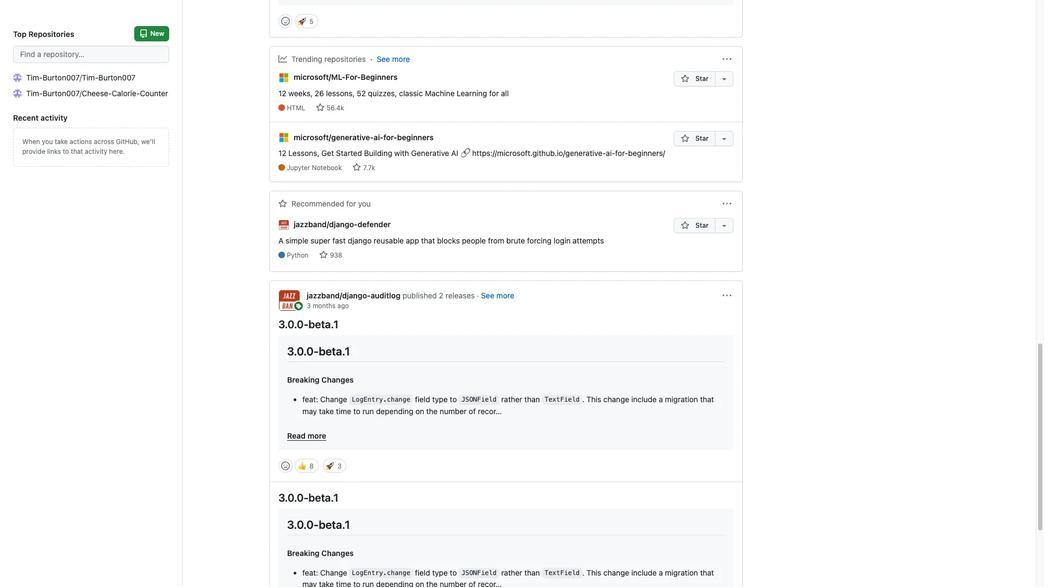 Task type: vqa. For each thing, say whether or not it's contained in the screenshot.
issue opened icon
no



Task type: locate. For each thing, give the bounding box(es) containing it.
than for 3rd card preview element from the top of the page
[[525, 568, 540, 578]]

repo details element for app
[[279, 251, 604, 260]]

0 vertical spatial breaking
[[287, 376, 320, 385]]

recommended for you
[[292, 199, 371, 209]]

12 for 12 lessons, get started building with generative ai 🔗 https://microsoft.github.io/generative-ai-for-beginners/
[[279, 149, 287, 158]]

0 vertical spatial you
[[42, 138, 53, 146]]

star
[[694, 74, 709, 83], [694, 134, 709, 143], [694, 222, 709, 230]]

see more link up beginners
[[377, 53, 410, 65]]

1 vertical spatial 12
[[279, 149, 287, 158]]

add or remove reactions element left 🚀 5 at the left of the page
[[279, 14, 293, 28]]

0 vertical spatial .
[[583, 395, 585, 404]]

top
[[13, 29, 27, 38]]

1 feat: change logentry.change field type to jsonfield rather than textfield from the top
[[303, 395, 580, 404]]

cheese calorie counter image
[[13, 89, 22, 98]]

2 3.0.0-beta.1 link from the top
[[279, 492, 339, 504]]

time
[[336, 407, 351, 416], [336, 580, 351, 588]]

see more link
[[377, 53, 410, 65], [481, 291, 515, 300]]

repo details element down 12 lessons, get started building with generative ai 🔗 https://microsoft.github.io/generative-ai-for-beginners/
[[279, 163, 666, 173]]

1 3.0.0-beta.1 link from the top
[[279, 318, 339, 331]]

for left all
[[489, 89, 499, 98]]

3.0.0-
[[279, 318, 309, 331], [287, 345, 319, 358], [279, 492, 309, 504], [287, 518, 319, 531]]

trending repositories · see more
[[292, 54, 410, 64]]

1 recor… from the top
[[478, 407, 502, 416]]

1 star from the top
[[694, 74, 709, 83]]

2 change from the top
[[320, 568, 347, 578]]

1 vertical spatial recor…
[[478, 580, 502, 588]]

logentry.change
[[352, 397, 411, 404], [352, 570, 411, 578]]

1 vertical spatial add this repository to a list image
[[720, 222, 729, 230]]

2 feat: change logentry.change field type to jsonfield rather than textfield from the top
[[303, 568, 580, 578]]

field for 3.0.0-beta.1 link related to 3rd card preview element from the top of the page
[[415, 568, 430, 578]]

3.0.0-beta.1 link
[[279, 318, 339, 331], [279, 492, 339, 504]]

jazzband/django- up "super"
[[294, 220, 358, 229]]

/ down tim-burton007 / tim-burton007
[[80, 89, 82, 98]]

0 vertical spatial depending
[[376, 407, 414, 416]]

1 horizontal spatial you
[[358, 199, 371, 209]]

/ up cheese-
[[80, 73, 82, 82]]

2 this from the top
[[587, 568, 602, 578]]

1 than from the top
[[525, 395, 540, 404]]

0 vertical spatial may
[[303, 407, 317, 416]]

2 12 from the top
[[279, 149, 287, 158]]

2 repo details element from the top
[[279, 163, 666, 173]]

0 vertical spatial feed item heading menu image
[[723, 55, 732, 64]]

read
[[287, 431, 306, 441]]

1 vertical spatial the
[[427, 580, 438, 588]]

2 than from the top
[[525, 568, 540, 578]]

repo details element for generative
[[279, 163, 666, 173]]

3 feed item heading menu image from the top
[[723, 291, 732, 300]]

textfield for 2nd card preview element from the bottom
[[545, 397, 580, 404]]

2 number from the top
[[440, 580, 467, 588]]

2 changes from the top
[[322, 549, 354, 558]]

you up defender
[[358, 199, 371, 209]]

0 vertical spatial ai-
[[374, 133, 384, 142]]

0 vertical spatial number
[[440, 407, 467, 416]]

Top Repositories search field
[[13, 46, 169, 63]]

1 horizontal spatial ·
[[477, 291, 479, 300]]

more up beginners
[[392, 54, 410, 64]]

1 textfield from the top
[[545, 397, 580, 404]]

change for 2nd card preview element from the bottom
[[320, 395, 347, 404]]

1 repo details element from the top
[[279, 103, 509, 113]]

take inside 'when you take actions across github, we'll provide links to that activity here.'
[[55, 138, 68, 146]]

1 vertical spatial a
[[659, 568, 663, 578]]

activity down across
[[85, 147, 107, 156]]

burton007 down find a repository… 'text field'
[[43, 73, 80, 82]]

2 logentry.change from the top
[[352, 570, 411, 578]]

change for 3rd card preview element from the top of the page
[[320, 568, 347, 578]]

0 vertical spatial star button
[[674, 71, 716, 86]]

2 field from the top
[[415, 568, 430, 578]]

🚀 3
[[326, 461, 342, 472]]

ai- up building
[[374, 133, 384, 142]]

@microsoft profile image
[[279, 72, 289, 83], [279, 132, 289, 143]]

1 vertical spatial 3.0.0-beta.1 link
[[279, 492, 339, 504]]

new
[[150, 29, 164, 38]]

1 vertical spatial ai-
[[606, 149, 616, 158]]

burton007 down tim-burton007 / tim-burton007
[[43, 89, 80, 98]]

repo details element down a simple super fast django reusable app that blocks people from brute forcing login attempts
[[279, 251, 604, 260]]

0 vertical spatial on
[[416, 407, 425, 416]]

for-
[[384, 133, 397, 142], [616, 149, 629, 158]]

0 vertical spatial repo details element
[[279, 103, 509, 113]]

0 vertical spatial a
[[659, 395, 663, 404]]

1 / from the top
[[80, 73, 82, 82]]

beginners
[[397, 133, 434, 142]]

for-
[[346, 73, 361, 82]]

add or remove reactions image
[[281, 462, 290, 470]]

1 vertical spatial 🚀
[[326, 461, 334, 472]]

2 may from the top
[[303, 580, 317, 588]]

3 card preview element from the top
[[279, 509, 734, 588]]

1 breaking from the top
[[287, 376, 320, 385]]

👍
[[298, 461, 306, 472]]

938
[[330, 251, 343, 259]]

type
[[432, 395, 448, 404], [432, 568, 448, 578]]

star image
[[681, 74, 690, 83], [316, 103, 325, 112], [681, 222, 690, 230], [319, 251, 328, 259]]

🔗
[[461, 149, 470, 158]]

🚀 right 8 on the left of the page
[[326, 461, 334, 472]]

0 vertical spatial star image
[[681, 134, 690, 143]]

include for 3rd card preview element from the top of the page
[[632, 568, 657, 578]]

star image
[[681, 134, 690, 143], [353, 163, 361, 172]]

recommended
[[292, 199, 345, 209]]

@jazzband profile image
[[279, 290, 300, 312]]

1 run from the top
[[363, 407, 374, 416]]

0 vertical spatial ·
[[370, 54, 373, 64]]

star image inside button
[[681, 134, 690, 143]]

run for 3.0.0-beta.1 link related to 3rd card preview element from the top of the page
[[363, 580, 374, 588]]

3 right "feed tag" icon
[[307, 302, 311, 310]]

reusable
[[374, 236, 404, 245]]

tim-burton007 / tim-burton007
[[26, 73, 136, 82]]

include for 2nd card preview element from the bottom
[[632, 395, 657, 404]]

0 vertical spatial rather
[[502, 395, 523, 404]]

3.0.0-beta.1 link for 3rd card preview element from the top of the page
[[279, 492, 339, 504]]

1 vertical spatial number
[[440, 580, 467, 588]]

1 vertical spatial jsonfield
[[462, 570, 497, 578]]

jazzband/django- inside jazzband/django-defender 'link'
[[294, 220, 358, 229]]

1 vertical spatial this
[[587, 568, 602, 578]]

· right the releases
[[477, 291, 479, 300]]

run
[[363, 407, 374, 416], [363, 580, 374, 588]]

add or remove reactions element
[[279, 14, 293, 28], [279, 459, 293, 473]]

8
[[310, 462, 314, 470]]

0 vertical spatial time
[[336, 407, 351, 416]]

1 vertical spatial star image
[[353, 163, 361, 172]]

tim-burton007 / cheese-calorie-counter
[[26, 89, 168, 98]]

2 textfield from the top
[[545, 570, 580, 578]]

1 field from the top
[[415, 395, 430, 404]]

tim- for tim-burton007
[[26, 73, 43, 82]]

tim- right 'cheese calorie counter' icon at the top left of page
[[26, 89, 43, 98]]

2 of from the top
[[469, 580, 476, 588]]

add this repository to a list image
[[720, 134, 729, 143], [720, 222, 729, 230]]

2 vertical spatial take
[[319, 580, 334, 588]]

0 vertical spatial . this change include a migration that may take time to run depending on the number of recor…
[[303, 395, 714, 416]]

1 this from the top
[[587, 395, 602, 404]]

2 type from the top
[[432, 568, 448, 578]]

jupyter notebook
[[287, 164, 342, 172]]

changes for 3.0.0-beta.1 link for 2nd card preview element from the bottom
[[322, 376, 354, 385]]

feed item heading menu image
[[723, 55, 732, 64], [723, 200, 732, 209], [723, 291, 732, 300]]

3.0.0-beta.1 link down "feed tag" icon
[[279, 318, 339, 331]]

1 vertical spatial than
[[525, 568, 540, 578]]

to inside 'when you take actions across github, we'll provide links to that activity here.'
[[63, 147, 69, 156]]

2 rather from the top
[[502, 568, 523, 578]]

1 vertical spatial changes
[[322, 549, 354, 558]]

0 vertical spatial the
[[427, 407, 438, 416]]

@microsoft profile image down graph icon
[[279, 72, 289, 83]]

github,
[[116, 138, 139, 146]]

jazzband/django-defender link
[[294, 219, 391, 230]]

for up jazzband/django-defender 'link'
[[347, 199, 356, 209]]

1 vertical spatial field
[[415, 568, 430, 578]]

repositories
[[28, 29, 74, 38]]

generative
[[411, 149, 449, 158]]

Find a repository… text field
[[13, 46, 169, 63]]

3
[[307, 302, 311, 310], [338, 462, 342, 470]]

add or remove reactions image
[[281, 17, 290, 25]]

2 migration from the top
[[665, 568, 699, 578]]

2 feat: from the top
[[303, 568, 318, 578]]

1 vertical spatial feat:
[[303, 568, 318, 578]]

0 vertical spatial jazzband/django-
[[294, 220, 358, 229]]

1 number from the top
[[440, 407, 467, 416]]

1 migration from the top
[[665, 395, 699, 404]]

tim-
[[26, 73, 43, 82], [82, 73, 98, 82], [26, 89, 43, 98]]

that
[[71, 147, 83, 156], [421, 236, 435, 245], [701, 395, 714, 404], [701, 568, 714, 578]]

star button
[[674, 71, 716, 86], [674, 131, 716, 146], [674, 218, 716, 234]]

·
[[370, 54, 373, 64], [477, 291, 479, 300]]

1 vertical spatial activity
[[85, 147, 107, 156]]

· up beginners
[[370, 54, 373, 64]]

more right the releases
[[497, 291, 515, 300]]

0 vertical spatial jsonfield
[[462, 397, 497, 404]]

activity
[[41, 113, 68, 122], [85, 147, 107, 156]]

1 vertical spatial change
[[604, 568, 630, 578]]

2 star from the top
[[694, 134, 709, 143]]

ai-
[[374, 133, 384, 142], [606, 149, 616, 158]]

you up links
[[42, 138, 53, 146]]

1 include from the top
[[632, 395, 657, 404]]

@microsoft profile image up lessons,
[[279, 132, 289, 143]]

migration
[[665, 395, 699, 404], [665, 568, 699, 578]]

of for 3.0.0-beta.1 link related to 3rd card preview element from the top of the page
[[469, 580, 476, 588]]

0 vertical spatial 12
[[279, 89, 287, 98]]

1 vertical spatial breaking changes
[[287, 549, 354, 558]]

see right the releases
[[481, 291, 495, 300]]

than
[[525, 395, 540, 404], [525, 568, 540, 578]]

2 vertical spatial star button
[[674, 218, 716, 234]]

1 . from the top
[[583, 395, 585, 404]]

than for 2nd card preview element from the bottom
[[525, 395, 540, 404]]

1 star button from the top
[[674, 71, 716, 86]]

0 vertical spatial add or remove reactions element
[[279, 14, 293, 28]]

on
[[416, 407, 425, 416], [416, 580, 425, 588]]

1 vertical spatial feed item heading menu image
[[723, 200, 732, 209]]

1 horizontal spatial see more link
[[481, 291, 515, 300]]

2 recor… from the top
[[478, 580, 502, 588]]

1 feat: from the top
[[303, 395, 318, 404]]

🚀 for activity
[[298, 16, 306, 27]]

microsoft/generative-ai-for-beginners
[[294, 133, 434, 142]]

1 vertical spatial add or remove reactions element
[[279, 459, 293, 473]]

0 vertical spatial 🚀
[[298, 16, 306, 27]]

.
[[583, 395, 585, 404], [583, 568, 585, 578]]

repo details element containing python
[[279, 251, 604, 260]]

1 add or remove reactions element from the top
[[279, 14, 293, 28]]

add this repository to a list image for a simple super fast django reusable app that blocks people from brute forcing login attempts
[[720, 222, 729, 230]]

12 left weeks,
[[279, 89, 287, 98]]

0 vertical spatial field
[[415, 395, 430, 404]]

app
[[406, 236, 419, 245]]

read more link
[[287, 426, 725, 442]]

this for 3rd card preview element from the top of the page
[[587, 568, 602, 578]]

0 horizontal spatial for
[[347, 199, 356, 209]]

get
[[322, 149, 334, 158]]

field for 3.0.0-beta.1 link for 2nd card preview element from the bottom
[[415, 395, 430, 404]]

microsoft/generative-ai-for-beginners link
[[294, 132, 434, 143]]

1 type from the top
[[432, 395, 448, 404]]

3 star button from the top
[[674, 218, 716, 234]]

2 run from the top
[[363, 580, 374, 588]]

breaking changes
[[287, 376, 354, 385], [287, 549, 354, 558]]

1 of from the top
[[469, 407, 476, 416]]

a
[[659, 395, 663, 404], [659, 568, 663, 578]]

12 left lessons,
[[279, 149, 287, 158]]

0 horizontal spatial see more link
[[377, 53, 410, 65]]

0 vertical spatial 3
[[307, 302, 311, 310]]

card preview element
[[279, 0, 734, 5], [279, 336, 734, 450], [279, 509, 734, 588]]

1 vertical spatial run
[[363, 580, 374, 588]]

of
[[469, 407, 476, 416], [469, 580, 476, 588]]

burton007 up calorie-
[[98, 73, 136, 82]]

activity right recent
[[41, 113, 68, 122]]

🚀 left 5
[[298, 16, 306, 27]]

add or remove reactions element left 👍
[[279, 459, 293, 473]]

repo details element
[[279, 103, 509, 113], [279, 163, 666, 173], [279, 251, 604, 260]]

ai- left beginners/
[[606, 149, 616, 158]]

🚀 for beta.1
[[326, 461, 334, 472]]

beta.1
[[309, 318, 339, 331], [319, 345, 350, 358], [309, 492, 339, 504], [319, 518, 350, 531]]

0 vertical spatial star
[[694, 74, 709, 83]]

recent
[[13, 113, 39, 122]]

star image for the star button for beginners/
[[681, 134, 690, 143]]

more right read
[[308, 431, 327, 441]]

0 horizontal spatial star image
[[353, 163, 361, 172]]

see up beginners
[[377, 54, 390, 64]]

@microsoft profile image for microsoft/ml-for-beginners
[[279, 72, 289, 83]]

textfield for 3rd card preview element from the top of the page
[[545, 570, 580, 578]]

1 horizontal spatial 🚀
[[326, 461, 334, 472]]

1 horizontal spatial 3
[[338, 462, 342, 470]]

1 vertical spatial textfield
[[545, 570, 580, 578]]

graph image
[[279, 55, 287, 63]]

0 vertical spatial than
[[525, 395, 540, 404]]

microsoft/ml-for-beginners
[[294, 73, 398, 82]]

building
[[364, 149, 393, 158]]

2 @microsoft profile image from the top
[[279, 132, 289, 143]]

2 the from the top
[[427, 580, 438, 588]]

1 vertical spatial . this change include a migration that may take time to run depending on the number of recor…
[[303, 568, 714, 588]]

repo details element down 12 weeks, 26 lessons, 52 quizzes, classic machine learning for all
[[279, 103, 509, 113]]

1 card preview element from the top
[[279, 0, 734, 5]]

1 the from the top
[[427, 407, 438, 416]]

. this change include a migration that may take time to run depending on the number of recor…
[[303, 395, 714, 416], [303, 568, 714, 588]]

0 vertical spatial @microsoft profile image
[[279, 72, 289, 83]]

1 horizontal spatial star image
[[681, 134, 690, 143]]

burton007 for tim-
[[43, 73, 80, 82]]

1 a from the top
[[659, 395, 663, 404]]

0 vertical spatial change
[[320, 395, 347, 404]]

0 horizontal spatial ai-
[[374, 133, 384, 142]]

1 changes from the top
[[322, 376, 354, 385]]

1 12 from the top
[[279, 89, 287, 98]]

0 vertical spatial for-
[[384, 133, 397, 142]]

2 change from the top
[[604, 568, 630, 578]]

repo details element containing jupyter notebook
[[279, 163, 666, 173]]

56.4k link
[[316, 103, 344, 112]]

🚀
[[298, 16, 306, 27], [326, 461, 334, 472]]

1 vertical spatial rather
[[502, 568, 523, 578]]

jazzband/django- up the ago
[[307, 291, 371, 300]]

2 vertical spatial feed item heading menu image
[[723, 291, 732, 300]]

2 add this repository to a list image from the top
[[720, 222, 729, 230]]

tim- right tim burton007 icon
[[26, 73, 43, 82]]

star image for the star button corresponding to forcing
[[681, 222, 690, 230]]

1 add this repository to a list image from the top
[[720, 134, 729, 143]]

0 vertical spatial type
[[432, 395, 448, 404]]

1 vertical spatial 3
[[338, 462, 342, 470]]

0 vertical spatial card preview element
[[279, 0, 734, 5]]

2 vertical spatial card preview element
[[279, 509, 734, 588]]

3 star from the top
[[694, 222, 709, 230]]

56.4k
[[327, 104, 344, 112]]

that inside 'when you take actions across github, we'll provide links to that activity here.'
[[71, 147, 83, 156]]

2 include from the top
[[632, 568, 657, 578]]

changes for 3.0.0-beta.1 link related to 3rd card preview element from the top of the page
[[322, 549, 354, 558]]

1 change from the top
[[320, 395, 347, 404]]

0 horizontal spatial ·
[[370, 54, 373, 64]]

see more link right the releases
[[481, 291, 515, 300]]

3.0.0-beta.1 link down 8 on the left of the page
[[279, 492, 339, 504]]

1 horizontal spatial activity
[[85, 147, 107, 156]]

2 on from the top
[[416, 580, 425, 588]]

star button for beginners/
[[674, 131, 716, 146]]

auditlog
[[371, 291, 401, 300]]

0 vertical spatial for
[[489, 89, 499, 98]]

take
[[55, 138, 68, 146], [319, 407, 334, 416], [319, 580, 334, 588]]

tim- for cheese-calorie-counter
[[26, 89, 43, 98]]

read more
[[287, 431, 327, 441]]

1 vertical spatial may
[[303, 580, 317, 588]]

0 vertical spatial feat:
[[303, 395, 318, 404]]

2 / from the top
[[80, 89, 82, 98]]

1 vertical spatial feat: change logentry.change field type to jsonfield rather than textfield
[[303, 568, 580, 578]]

1 vertical spatial repo details element
[[279, 163, 666, 173]]

2 horizontal spatial more
[[497, 291, 515, 300]]

1 @microsoft profile image from the top
[[279, 72, 289, 83]]

1 vertical spatial for
[[347, 199, 356, 209]]

0 vertical spatial changes
[[322, 376, 354, 385]]

0 vertical spatial activity
[[41, 113, 68, 122]]

1 vertical spatial .
[[583, 568, 585, 578]]

2 star button from the top
[[674, 131, 716, 146]]

1 vertical spatial logentry.change
[[352, 570, 411, 578]]

django
[[348, 236, 372, 245]]

see
[[377, 54, 390, 64], [481, 291, 495, 300]]

1 vertical spatial star button
[[674, 131, 716, 146]]

number for 3.0.0-beta.1 link related to 3rd card preview element from the top of the page
[[440, 580, 467, 588]]

3 right 8 on the left of the page
[[338, 462, 342, 470]]

1 vertical spatial card preview element
[[279, 336, 734, 450]]

textfield
[[545, 397, 580, 404], [545, 570, 580, 578]]

actions
[[70, 138, 92, 146]]

1 vertical spatial ·
[[477, 291, 479, 300]]

recor…
[[478, 407, 502, 416], [478, 580, 502, 588]]

feat: for 3rd card preview element from the top of the page
[[303, 568, 318, 578]]

change
[[320, 395, 347, 404], [320, 568, 347, 578]]

0 horizontal spatial you
[[42, 138, 53, 146]]

include
[[632, 395, 657, 404], [632, 568, 657, 578]]

2 . from the top
[[583, 568, 585, 578]]

1 change from the top
[[604, 395, 630, 404]]

1 vertical spatial more
[[497, 291, 515, 300]]

1 horizontal spatial for
[[489, 89, 499, 98]]

0 vertical spatial 3.0.0-beta.1 link
[[279, 318, 339, 331]]

1 vertical spatial you
[[358, 199, 371, 209]]

3 repo details element from the top
[[279, 251, 604, 260]]

repo details element containing html
[[279, 103, 509, 113]]



Task type: describe. For each thing, give the bounding box(es) containing it.
feat: change logentry.change field type to jsonfield rather than textfield for 3.0.0-beta.1 link for 2nd card preview element from the bottom
[[303, 395, 580, 404]]

simple
[[286, 236, 309, 245]]

beginners/
[[629, 149, 666, 158]]

we'll
[[141, 138, 155, 146]]

repo details element for classic
[[279, 103, 509, 113]]

1 on from the top
[[416, 407, 425, 416]]

published
[[403, 291, 437, 300]]

started
[[336, 149, 362, 158]]

login
[[554, 236, 571, 245]]

2 feed item heading menu image from the top
[[723, 200, 732, 209]]

/ for cheese-
[[80, 89, 82, 98]]

star image for 938 link
[[319, 251, 328, 259]]

learning
[[457, 89, 487, 98]]

938 link
[[319, 251, 343, 259]]

number for 3.0.0-beta.1 link for 2nd card preview element from the bottom
[[440, 407, 467, 416]]

jazzband/django- for auditlog
[[307, 291, 371, 300]]

2 breaking from the top
[[287, 549, 320, 558]]

/ for tim-
[[80, 73, 82, 82]]

when
[[22, 138, 40, 146]]

3.0.0-beta.1 link for 2nd card preview element from the bottom
[[279, 318, 339, 331]]

add this repository to a list image for 12 lessons, get started building with generative ai 🔗 https://microsoft.github.io/generative-ai-for-beginners/
[[720, 134, 729, 143]]

1 breaking changes from the top
[[287, 376, 354, 385]]

12 weeks, 26 lessons, 52 quizzes, classic machine learning for all
[[279, 89, 509, 98]]

0 vertical spatial see more link
[[377, 53, 410, 65]]

tim- up cheese-
[[82, 73, 98, 82]]

cheese-
[[82, 89, 112, 98]]

links
[[47, 147, 61, 156]]

ai
[[452, 149, 459, 158]]

0 horizontal spatial for-
[[384, 133, 397, 142]]

python
[[287, 251, 309, 259]]

lessons,
[[289, 149, 320, 158]]

star image for 56.4k link
[[316, 103, 325, 112]]

feat: change logentry.change field type to jsonfield rather than textfield for 3.0.0-beta.1 link related to 3rd card preview element from the top of the page
[[303, 568, 580, 578]]

👍 8
[[298, 461, 314, 472]]

counter
[[140, 89, 168, 98]]

2 . this change include a migration that may take time to run depending on the number of recor… from the top
[[303, 568, 714, 588]]

of for 3.0.0-beta.1 link for 2nd card preview element from the bottom
[[469, 407, 476, 416]]

1 feed item heading menu image from the top
[[723, 55, 732, 64]]

burton007 for cheese-
[[43, 89, 80, 98]]

here.
[[109, 147, 125, 156]]

1 vertical spatial take
[[319, 407, 334, 416]]

forcing
[[527, 236, 552, 245]]

7.7k
[[364, 164, 376, 172]]

provide
[[22, 147, 45, 156]]

1 horizontal spatial see
[[481, 291, 495, 300]]

1 logentry.change from the top
[[352, 397, 411, 404]]

12 lessons, get started building with generative ai 🔗 https://microsoft.github.io/generative-ai-for-beginners/
[[279, 149, 666, 158]]

1 horizontal spatial for-
[[616, 149, 629, 158]]

0 horizontal spatial activity
[[41, 113, 68, 122]]

1 . this change include a migration that may take time to run depending on the number of recor… from the top
[[303, 395, 714, 416]]

1 depending from the top
[[376, 407, 414, 416]]

star for beginners/
[[694, 134, 709, 143]]

microsoft/generative-
[[294, 133, 374, 142]]

2 a from the top
[[659, 568, 663, 578]]

weeks,
[[289, 89, 313, 98]]

months
[[313, 302, 336, 310]]

7.7k link
[[353, 163, 376, 172]]

microsoft/ml-for-beginners link
[[294, 71, 398, 83]]

0 horizontal spatial more
[[308, 431, 327, 441]]

repo rec icon image
[[279, 200, 287, 208]]

feed tag image
[[294, 302, 303, 311]]

jupyter
[[287, 164, 310, 172]]

activity inside 'when you take actions across github, we'll provide links to that activity here.'
[[85, 147, 107, 156]]

52
[[357, 89, 366, 98]]

1 jsonfield from the top
[[462, 397, 497, 404]]

2 card preview element from the top
[[279, 336, 734, 450]]

calorie-
[[112, 89, 140, 98]]

2
[[439, 291, 444, 300]]

new link
[[135, 26, 169, 41]]

you inside 'when you take actions across github, we'll provide links to that activity here.'
[[42, 138, 53, 146]]

1 rather from the top
[[502, 395, 523, 404]]

trending
[[292, 54, 323, 64]]

. for 2nd card preview element from the bottom
[[583, 395, 585, 404]]

migration for 2nd card preview element from the bottom
[[665, 395, 699, 404]]

jazzband/django-auditlog published 2 releases          · see more
[[307, 291, 515, 300]]

jazzband/django-auditlog link
[[307, 291, 401, 300]]

2 breaking changes from the top
[[287, 549, 354, 558]]

repositories
[[325, 54, 366, 64]]

quizzes,
[[368, 89, 397, 98]]

defender
[[358, 220, 391, 229]]

html
[[287, 104, 305, 112]]

. for 3rd card preview element from the top of the page
[[583, 568, 585, 578]]

when you take actions across github, we'll provide links to that activity here.
[[22, 138, 155, 156]]

beginners
[[361, 73, 398, 82]]

26
[[315, 89, 324, 98]]

3 inside 🚀 3
[[338, 462, 342, 470]]

https://microsoft.github.io/generative-
[[472, 149, 606, 158]]

2 depending from the top
[[376, 580, 414, 588]]

1 horizontal spatial more
[[392, 54, 410, 64]]

5
[[310, 17, 314, 25]]

all
[[501, 89, 509, 98]]

from
[[488, 236, 505, 245]]

across
[[94, 138, 114, 146]]

super
[[311, 236, 331, 245]]

migration for 3rd card preview element from the top of the page
[[665, 568, 699, 578]]

feat: for 2nd card preview element from the bottom
[[303, 395, 318, 404]]

releases
[[446, 291, 475, 300]]

with
[[395, 149, 409, 158]]

fast
[[333, 236, 346, 245]]

1 horizontal spatial ai-
[[606, 149, 616, 158]]

run for 3.0.0-beta.1 link for 2nd card preview element from the bottom
[[363, 407, 374, 416]]

🚀 5
[[298, 16, 314, 27]]

machine
[[425, 89, 455, 98]]

this for 2nd card preview element from the bottom
[[587, 395, 602, 404]]

classic
[[399, 89, 423, 98]]

jazzband/django-defender
[[294, 220, 391, 229]]

1 time from the top
[[336, 407, 351, 416]]

2 time from the top
[[336, 580, 351, 588]]

1 vertical spatial see more link
[[481, 291, 515, 300]]

@microsoft profile image for microsoft/generative-ai-for-beginners
[[279, 132, 289, 143]]

0 horizontal spatial see
[[377, 54, 390, 64]]

3 months ago
[[307, 302, 349, 310]]

add this repository to a list image
[[720, 74, 729, 83]]

2 add or remove reactions element from the top
[[279, 459, 293, 473]]

star image for "7.7k" link
[[353, 163, 361, 172]]

star for forcing
[[694, 222, 709, 230]]

brute
[[507, 236, 525, 245]]

notebook
[[312, 164, 342, 172]]

top repositories
[[13, 29, 74, 38]]

microsoft/ml-
[[294, 73, 346, 82]]

jazzband/django- for defender
[[294, 220, 358, 229]]

0 horizontal spatial 3
[[307, 302, 311, 310]]

ago
[[338, 302, 349, 310]]

blocks
[[437, 236, 460, 245]]

a
[[279, 236, 284, 245]]

2 jsonfield from the top
[[462, 570, 497, 578]]

lessons,
[[326, 89, 355, 98]]

star button for forcing
[[674, 218, 716, 234]]

people
[[462, 236, 486, 245]]

tim burton007 image
[[13, 73, 22, 82]]

star image for first the star button
[[681, 74, 690, 83]]

attempts
[[573, 236, 604, 245]]

1 may from the top
[[303, 407, 317, 416]]

@jazzband profile image
[[279, 220, 289, 231]]

12 for 12 weeks, 26 lessons, 52 quizzes, classic machine learning for all
[[279, 89, 287, 98]]



